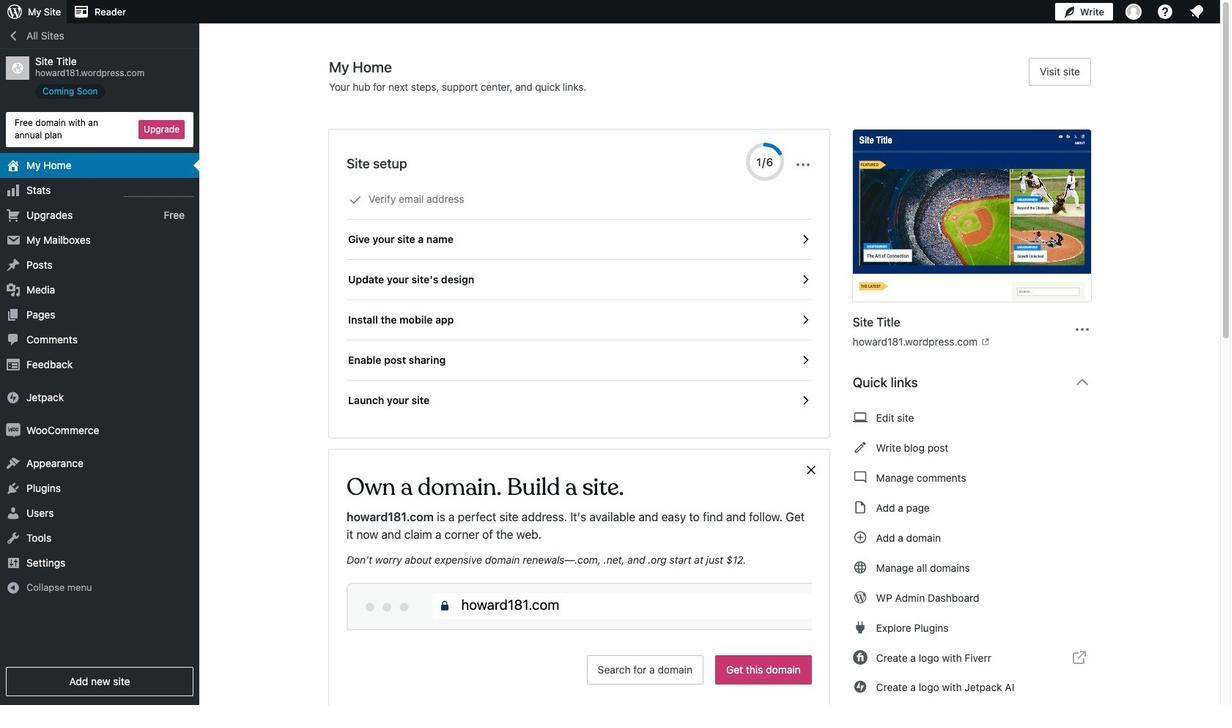 Task type: describe. For each thing, give the bounding box(es) containing it.
help image
[[1156, 3, 1174, 21]]

launchpad checklist element
[[347, 180, 812, 421]]

highest hourly views 0 image
[[124, 187, 193, 197]]

manage your notifications image
[[1188, 3, 1206, 21]]

insert_drive_file image
[[853, 499, 867, 517]]

2 img image from the top
[[6, 423, 21, 438]]

laptop image
[[853, 409, 867, 427]]

1 task enabled image from the top
[[799, 233, 812, 246]]

task enabled image
[[799, 273, 812, 287]]

1 img image from the top
[[6, 390, 21, 405]]



Task type: locate. For each thing, give the bounding box(es) containing it.
1 vertical spatial img image
[[6, 423, 21, 438]]

main content
[[329, 58, 1103, 706]]

4 task enabled image from the top
[[799, 394, 812, 407]]

more options for site site title image
[[1074, 321, 1091, 338]]

img image
[[6, 390, 21, 405], [6, 423, 21, 438]]

progress bar
[[746, 143, 784, 181]]

3 task enabled image from the top
[[799, 354, 812, 367]]

mode_comment image
[[853, 469, 867, 487]]

my profile image
[[1126, 4, 1142, 20]]

2 task enabled image from the top
[[799, 314, 812, 327]]

dismiss domain name promotion image
[[804, 462, 818, 479]]

dismiss settings image
[[794, 156, 812, 174]]

edit image
[[853, 439, 867, 457]]

0 vertical spatial img image
[[6, 390, 21, 405]]

task enabled image
[[799, 233, 812, 246], [799, 314, 812, 327], [799, 354, 812, 367], [799, 394, 812, 407]]



Task type: vqa. For each thing, say whether or not it's contained in the screenshot.
middle Task enabled image
yes



